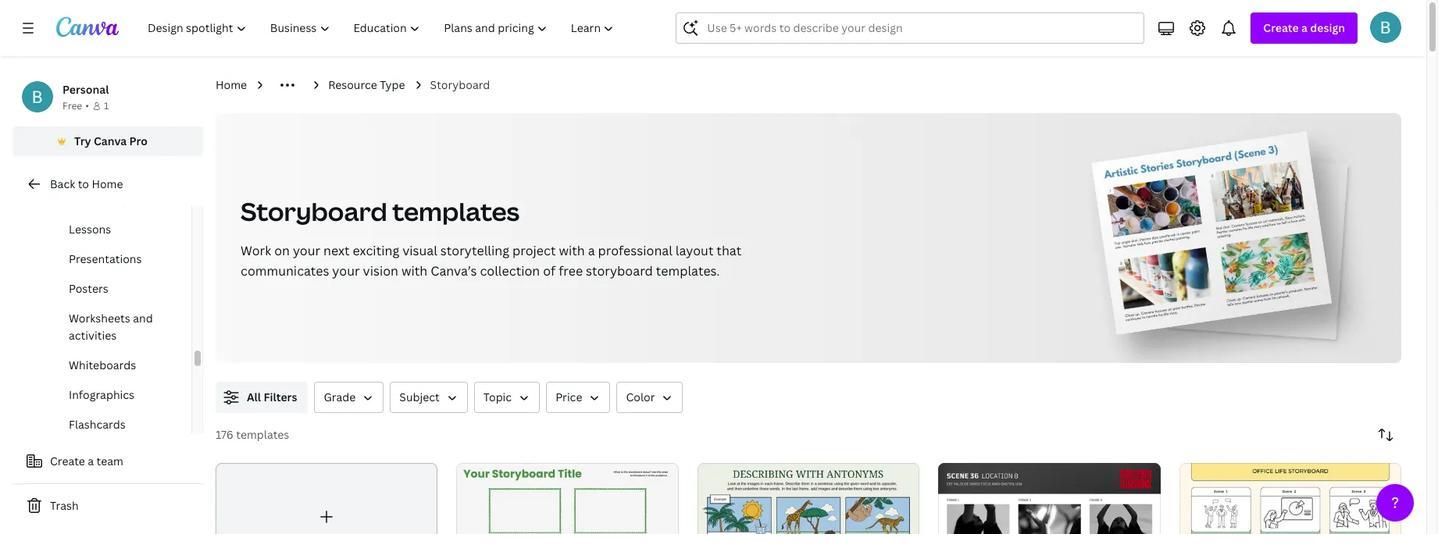Task type: vqa. For each thing, say whether or not it's contained in the screenshot.
Print
no



Task type: describe. For each thing, give the bounding box(es) containing it.
1 horizontal spatial resource type
[[328, 77, 405, 92]]

Sort by button
[[1370, 420, 1402, 451]]

storyboard templates
[[241, 195, 520, 228]]

free •
[[62, 99, 89, 112]]

home inside 'link'
[[92, 177, 123, 191]]

of
[[543, 262, 556, 280]]

resource inside "button"
[[66, 192, 115, 207]]

vision
[[363, 262, 398, 280]]

0 horizontal spatial your
[[293, 242, 320, 259]]

exciting
[[353, 242, 399, 259]]

grade button
[[314, 382, 384, 413]]

templates.
[[656, 262, 720, 280]]

price button
[[546, 382, 610, 413]]

on
[[274, 242, 290, 259]]

posters link
[[37, 274, 191, 304]]

presentations
[[69, 252, 142, 266]]

free
[[559, 262, 583, 280]]

type inside the resource type "button"
[[117, 192, 143, 207]]

1 vertical spatial with
[[401, 262, 428, 280]]

next
[[323, 242, 350, 259]]

1 horizontal spatial with
[[559, 242, 585, 259]]

templates for 176 templates
[[236, 427, 289, 442]]

subject button
[[390, 382, 468, 413]]

storyboard for storyboard templates
[[241, 195, 387, 228]]

design
[[1310, 20, 1345, 35]]

create a team button
[[12, 446, 203, 477]]

storytelling
[[440, 242, 509, 259]]

0 vertical spatial type
[[380, 77, 405, 92]]

communicates
[[241, 262, 329, 280]]

that
[[717, 242, 742, 259]]

1 horizontal spatial resource
[[328, 77, 377, 92]]

templates for storyboard templates
[[392, 195, 520, 228]]

canva's
[[431, 262, 477, 280]]

flashcards link
[[37, 410, 191, 440]]

yellow green business work life comic storyboard image
[[1179, 463, 1402, 534]]

whiteboards link
[[37, 351, 191, 380]]

resource type inside "button"
[[66, 192, 143, 207]]

a inside work on your next exciting visual storytelling project with a professional layout that communicates your vision with canva's collection of free storyboard templates.
[[588, 242, 595, 259]]

pro
[[129, 134, 148, 148]]

try
[[74, 134, 91, 148]]

create for create a team
[[50, 454, 85, 469]]

topic
[[483, 390, 512, 405]]

try canva pro button
[[12, 127, 203, 156]]

grade
[[324, 390, 356, 405]]



Task type: locate. For each thing, give the bounding box(es) containing it.
layout
[[676, 242, 714, 259]]

a for team
[[88, 454, 94, 469]]

whiteboards
[[69, 358, 136, 373]]

your down next
[[332, 262, 360, 280]]

resource
[[328, 77, 377, 92], [66, 192, 115, 207]]

storyboard templates image
[[1068, 113, 1402, 363], [1092, 131, 1333, 335]]

0 horizontal spatial type
[[117, 192, 143, 207]]

a up storyboard
[[588, 242, 595, 259]]

create a design button
[[1251, 12, 1358, 44]]

activities
[[69, 328, 117, 343]]

1 vertical spatial your
[[332, 262, 360, 280]]

worksheets
[[69, 311, 130, 326]]

top level navigation element
[[137, 12, 628, 44]]

professional
[[598, 242, 673, 259]]

type
[[380, 77, 405, 92], [117, 192, 143, 207]]

type down top level navigation element
[[380, 77, 405, 92]]

0 horizontal spatial storyboard
[[241, 195, 387, 228]]

a
[[1302, 20, 1308, 35], [588, 242, 595, 259], [88, 454, 94, 469]]

0 vertical spatial home
[[216, 77, 247, 92]]

to
[[78, 177, 89, 191]]

tv & film storyboard in black and white red dark & serious style image
[[938, 463, 1161, 534]]

filters
[[264, 390, 297, 405]]

resource down top level navigation element
[[328, 77, 377, 92]]

1 vertical spatial resource
[[66, 192, 115, 207]]

resource down back to home
[[66, 192, 115, 207]]

infographics link
[[37, 380, 191, 410]]

0 vertical spatial resource type
[[328, 77, 405, 92]]

personal
[[62, 82, 109, 97]]

0 vertical spatial your
[[293, 242, 320, 259]]

color
[[626, 390, 655, 405]]

0 horizontal spatial templates
[[236, 427, 289, 442]]

1 horizontal spatial storyboard
[[430, 77, 490, 92]]

your
[[293, 242, 320, 259], [332, 262, 360, 280]]

1 horizontal spatial home
[[216, 77, 247, 92]]

1 vertical spatial home
[[92, 177, 123, 191]]

trash link
[[12, 491, 203, 522]]

storyboard whiteboard in grey green blue cute illustrative style image
[[457, 463, 679, 534]]

with down visual
[[401, 262, 428, 280]]

posters
[[69, 281, 108, 296]]

price
[[556, 390, 582, 405]]

worksheets and activities link
[[37, 304, 191, 351]]

templates
[[392, 195, 520, 228], [236, 427, 289, 442]]

0 vertical spatial storyboard
[[430, 77, 490, 92]]

canva
[[94, 134, 127, 148]]

resource type down back to home
[[66, 192, 143, 207]]

create left design
[[1264, 20, 1299, 35]]

0 horizontal spatial create
[[50, 454, 85, 469]]

templates down 'all filters' button
[[236, 427, 289, 442]]

back to home link
[[12, 169, 203, 200]]

a left team at left bottom
[[88, 454, 94, 469]]

a left design
[[1302, 20, 1308, 35]]

all filters button
[[216, 382, 308, 413]]

1 horizontal spatial create
[[1264, 20, 1299, 35]]

presentations link
[[37, 245, 191, 274]]

back
[[50, 177, 75, 191]]

176 templates
[[216, 427, 289, 442]]

0 vertical spatial create
[[1264, 20, 1299, 35]]

with
[[559, 242, 585, 259], [401, 262, 428, 280]]

0 horizontal spatial home
[[92, 177, 123, 191]]

1 vertical spatial a
[[588, 242, 595, 259]]

work
[[241, 242, 271, 259]]

176
[[216, 427, 233, 442]]

create
[[1264, 20, 1299, 35], [50, 454, 85, 469]]

0 horizontal spatial a
[[88, 454, 94, 469]]

resource type button
[[59, 185, 182, 215]]

1 vertical spatial storyboard
[[241, 195, 387, 228]]

create a team
[[50, 454, 123, 469]]

0 vertical spatial templates
[[392, 195, 520, 228]]

trash
[[50, 498, 79, 513]]

home link
[[216, 77, 247, 94]]

2 vertical spatial a
[[88, 454, 94, 469]]

color button
[[617, 382, 683, 413]]

0 vertical spatial a
[[1302, 20, 1308, 35]]

templates up storytelling
[[392, 195, 520, 228]]

storyboard
[[586, 262, 653, 280]]

topic button
[[474, 382, 540, 413]]

project
[[512, 242, 556, 259]]

1 horizontal spatial your
[[332, 262, 360, 280]]

home
[[216, 77, 247, 92], [92, 177, 123, 191]]

worksheets and activities
[[69, 311, 153, 343]]

visual
[[402, 242, 437, 259]]

type up the lessons link
[[117, 192, 143, 207]]

and
[[133, 311, 153, 326]]

subject
[[399, 390, 440, 405]]

1
[[104, 99, 109, 112]]

your right on on the top of the page
[[293, 242, 320, 259]]

1 vertical spatial templates
[[236, 427, 289, 442]]

flashcards
[[69, 417, 126, 432]]

storyboard
[[430, 77, 490, 92], [241, 195, 387, 228]]

create left team at left bottom
[[50, 454, 85, 469]]

resource type down top level navigation element
[[328, 77, 405, 92]]

team
[[97, 454, 123, 469]]

create for create a design
[[1264, 20, 1299, 35]]

1 vertical spatial resource type
[[66, 192, 143, 207]]

storyboard for storyboard
[[430, 77, 490, 92]]

lessons link
[[37, 215, 191, 245]]

try canva pro
[[74, 134, 148, 148]]

1 vertical spatial type
[[117, 192, 143, 207]]

•
[[85, 99, 89, 112]]

0 vertical spatial with
[[559, 242, 585, 259]]

brad klo image
[[1370, 12, 1402, 43]]

create inside create a design dropdown button
[[1264, 20, 1299, 35]]

free
[[62, 99, 82, 112]]

1 horizontal spatial templates
[[392, 195, 520, 228]]

infographics
[[69, 387, 134, 402]]

a for design
[[1302, 20, 1308, 35]]

Search search field
[[707, 13, 1135, 43]]

collection
[[480, 262, 540, 280]]

0 horizontal spatial resource type
[[66, 192, 143, 207]]

lessons
[[69, 222, 111, 237]]

0 horizontal spatial resource
[[66, 192, 115, 207]]

with up free
[[559, 242, 585, 259]]

1 horizontal spatial a
[[588, 242, 595, 259]]

work on your next exciting visual storytelling project with a professional layout that communicates your vision with canva's collection of free storyboard templates.
[[241, 242, 742, 280]]

back to home
[[50, 177, 123, 191]]

create inside create a team button
[[50, 454, 85, 469]]

resource type
[[328, 77, 405, 92], [66, 192, 143, 207]]

2 horizontal spatial a
[[1302, 20, 1308, 35]]

a inside button
[[88, 454, 94, 469]]

all
[[247, 390, 261, 405]]

None search field
[[676, 12, 1145, 44]]

1 horizontal spatial type
[[380, 77, 405, 92]]

antonyms (worksheet) storyboard in grey blue simple lined style image
[[697, 463, 920, 534]]

all filters
[[247, 390, 297, 405]]

create a design
[[1264, 20, 1345, 35]]

0 vertical spatial resource
[[328, 77, 377, 92]]

a inside dropdown button
[[1302, 20, 1308, 35]]

1 vertical spatial create
[[50, 454, 85, 469]]

0 horizontal spatial with
[[401, 262, 428, 280]]



